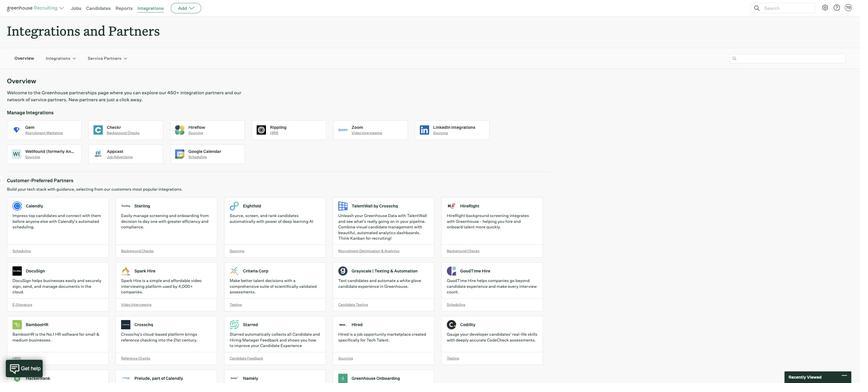 Task type: vqa. For each thing, say whether or not it's contained in the screenshot.
Development
no



Task type: locate. For each thing, give the bounding box(es) containing it.
1 horizontal spatial calendly
[[166, 376, 183, 381]]

with inside the gauge your developer candidates' real-life skills with deeply accurate codecheck assessments.
[[447, 338, 455, 343]]

0 horizontal spatial crosschq
[[135, 323, 153, 328]]

gauge
[[447, 332, 460, 337]]

rippling hris
[[270, 125, 287, 135]]

sourcing up criteria
[[230, 249, 245, 253]]

hireright inside hireright background screening integrates with greenhouse - helping you hire and onboard talent more quickly.
[[447, 213, 466, 218]]

0 horizontal spatial to
[[28, 90, 33, 96]]

1 experience from the left
[[358, 284, 379, 289]]

sourcing down linkedin
[[434, 131, 448, 135]]

0 vertical spatial bamboohr
[[26, 323, 48, 328]]

docusign up sign,
[[12, 278, 31, 283]]

to down hiring
[[230, 344, 234, 349]]

0 horizontal spatial is
[[35, 332, 38, 337]]

interviewing
[[362, 131, 382, 135], [131, 303, 152, 307]]

ai
[[310, 219, 314, 224]]

in right on
[[396, 219, 400, 224]]

for right "kanban"
[[366, 236, 371, 241]]

1 horizontal spatial background checks
[[447, 249, 480, 253]]

2 screening from the left
[[490, 213, 509, 218]]

candidate inside goodtime hire helps companies go beyond candidate experience and make every interview count.
[[447, 284, 466, 289]]

hire up companies
[[482, 269, 491, 274]]

checks right the reference
[[139, 357, 151, 361]]

analytics
[[385, 249, 400, 253]]

0 horizontal spatial partners
[[79, 97, 98, 103]]

testing
[[230, 303, 242, 307], [447, 357, 460, 361]]

0 vertical spatial video
[[352, 131, 361, 135]]

with right else at the left
[[49, 219, 57, 224]]

selecting
[[76, 187, 94, 192]]

hire for spark hire is a simple and affordable video interviewing platform used by 4,000+ companies.
[[133, 278, 141, 283]]

1 vertical spatial bamboohr
[[12, 332, 34, 337]]

2 background checks from the left
[[447, 249, 480, 253]]

away.
[[131, 97, 143, 103]]

and inside welcome to the greenhouse partnerships page where you can explore our 450+ integration partners and our network of service partners. new partners are just a click away.
[[225, 90, 233, 96]]

in inside docusign helps businesses easily and securely sign, send, and manage documents in the cloud.
[[81, 284, 84, 289]]

skills
[[528, 332, 538, 337]]

1 vertical spatial hris
[[12, 357, 21, 361]]

and inside spark hire is a simple and affordable video interviewing platform used by 4,000+ companies.
[[163, 278, 170, 283]]

reference checks
[[121, 357, 151, 361]]

1 horizontal spatial video
[[352, 131, 361, 135]]

partners down reports
[[108, 22, 160, 39]]

unleash
[[339, 213, 354, 218]]

assessments. down comprehensive
[[230, 290, 256, 295]]

manager
[[243, 338, 259, 343]]

1 horizontal spatial testing
[[447, 357, 460, 361]]

talentwall up what's
[[352, 204, 373, 209]]

and inside source, screen, and rank candidates automatically with power of deep learning ai
[[260, 213, 268, 218]]

experience
[[358, 284, 379, 289], [467, 284, 488, 289]]

experience inside text candidates and automate a white glove candidate experience in greenhouse.
[[358, 284, 379, 289]]

w(
[[13, 151, 20, 157]]

& right "small" at the bottom left of page
[[96, 332, 99, 337]]

2 experience from the left
[[467, 284, 488, 289]]

the
[[34, 90, 41, 96], [85, 284, 91, 289], [39, 332, 45, 337], [167, 338, 173, 343]]

from right selecting
[[94, 187, 103, 192]]

sourcing down hireflow
[[189, 131, 203, 135]]

service partners link
[[88, 56, 122, 61]]

beyond
[[516, 278, 530, 283]]

video
[[191, 278, 202, 283]]

automated inside unleash your greenhouse data with talentwall and see what's really going on in your pipeline. combine visual candidate management with beautiful, automated analytics dashboards. think kanban for recruiting!
[[357, 230, 378, 235]]

0 vertical spatial integrations link
[[138, 5, 164, 11]]

onboard
[[447, 225, 463, 230]]

interviewing down zoom
[[362, 131, 382, 135]]

0 vertical spatial from
[[94, 187, 103, 192]]

a inside hired is a job opportunity marketplace created specifically for tech talent.
[[354, 332, 356, 337]]

the up service
[[34, 90, 41, 96]]

scheduling.
[[12, 225, 35, 230]]

1 vertical spatial &
[[391, 269, 394, 274]]

0 horizontal spatial in
[[81, 284, 84, 289]]

candidates
[[86, 5, 111, 11]]

is inside spark hire is a simple and affordable video interviewing platform used by 4,000+ companies.
[[142, 278, 145, 283]]

1 vertical spatial assessments.
[[510, 338, 536, 343]]

white
[[400, 278, 410, 283]]

1 vertical spatial to
[[138, 219, 142, 224]]

0 horizontal spatial talentwall
[[352, 204, 373, 209]]

and inside unleash your greenhouse data with talentwall and see what's really going on in your pipeline. combine visual candidate management with beautiful, automated analytics dashboards. think kanban for recruiting!
[[339, 219, 346, 224]]

hire inside spark hire is a simple and affordable video interviewing platform used by 4,000+ companies.
[[133, 278, 141, 283]]

in inside text candidates and automate a white glove candidate experience in greenhouse.
[[380, 284, 384, 289]]

is down "spark hire"
[[142, 278, 145, 283]]

hire for goodtime hire helps companies go beyond candidate experience and make every interview count.
[[468, 278, 476, 283]]

1 horizontal spatial to
[[138, 219, 142, 224]]

1 vertical spatial integrations link
[[46, 56, 70, 61]]

manage up the day
[[133, 213, 149, 218]]

1 horizontal spatial helps
[[477, 278, 488, 283]]

the inside welcome to the greenhouse partnerships page where you can explore our 450+ integration partners and our network of service partners. new partners are just a click away.
[[34, 90, 41, 96]]

calendar
[[204, 149, 221, 154]]

1 horizontal spatial automated
[[357, 230, 378, 235]]

0 horizontal spatial talent
[[254, 278, 265, 283]]

greater
[[168, 219, 181, 224]]

partners
[[205, 90, 224, 96], [79, 97, 98, 103]]

1 vertical spatial feedback
[[247, 357, 263, 361]]

crosschq up cloud-
[[135, 323, 153, 328]]

your up what's
[[355, 213, 363, 218]]

1 horizontal spatial assessments.
[[510, 338, 536, 343]]

learning
[[293, 219, 309, 224]]

0 vertical spatial feedback
[[260, 338, 279, 343]]

affordable
[[171, 278, 190, 283]]

feedback inside starred automatically collects all candidate and hiring manager feedback and shows you how to improve your candidate experience
[[260, 338, 279, 343]]

greenhouse inside welcome to the greenhouse partnerships page where you can explore our 450+ integration partners and our network of service partners. new partners are just a click away.
[[42, 90, 68, 96]]

hire for goodtime hire
[[482, 269, 491, 274]]

1 helps from the left
[[32, 278, 42, 283]]

0 vertical spatial talent
[[464, 225, 475, 230]]

1 horizontal spatial crosschq
[[380, 204, 398, 209]]

of left service
[[26, 97, 30, 103]]

Search text field
[[763, 4, 811, 12]]

0 horizontal spatial candidate
[[339, 284, 358, 289]]

2 horizontal spatial you
[[498, 219, 505, 224]]

docusign inside docusign helps businesses easily and securely sign, send, and manage documents in the cloud.
[[12, 278, 31, 283]]

you left hire
[[498, 219, 505, 224]]

hire inside goodtime hire helps companies go beyond candidate experience and make every interview count.
[[468, 278, 476, 283]]

0 vertical spatial hireright
[[461, 204, 480, 209]]

0 horizontal spatial helps
[[32, 278, 42, 283]]

0 horizontal spatial &
[[96, 332, 99, 337]]

screening inside hireright background screening integrates with greenhouse - helping you hire and onboard talent more quickly.
[[490, 213, 509, 218]]

0 vertical spatial to
[[28, 90, 33, 96]]

1 horizontal spatial recruitment
[[339, 249, 359, 253]]

& up automate
[[391, 269, 394, 274]]

0 vertical spatial crosschq
[[380, 204, 398, 209]]

experience inside goodtime hire helps companies go beyond candidate experience and make every interview count.
[[467, 284, 488, 289]]

sourcing down wellfound
[[25, 155, 40, 159]]

1 horizontal spatial talent
[[464, 225, 475, 230]]

in down automate
[[380, 284, 384, 289]]

for inside "bamboohr is the no.1 hr software for small & medium businesses."
[[79, 332, 84, 337]]

0 vertical spatial texting
[[375, 269, 390, 274]]

for left "small" at the bottom left of page
[[79, 332, 84, 337]]

platform up 21st
[[168, 332, 184, 337]]

beautiful,
[[339, 230, 357, 235]]

you inside hireright background screening integrates with greenhouse - helping you hire and onboard talent more quickly.
[[498, 219, 505, 224]]

background for easily manage screening and onboarding from decision to day one with greater efficiency and compliance.
[[121, 249, 141, 253]]

helps up send,
[[32, 278, 42, 283]]

1 horizontal spatial candidates
[[278, 213, 299, 218]]

automated inside impress top candidates and connect with them before anyone else with calendly's automated scheduling.
[[78, 219, 99, 224]]

a inside the make better talent decisions with a comprehensive suite of scientifically validated assessments.
[[293, 278, 296, 283]]

to
[[28, 90, 33, 96], [138, 219, 142, 224], [230, 344, 234, 349]]

hris down rippling in the left top of the page
[[270, 131, 279, 135]]

calendly up the top
[[26, 204, 43, 209]]

recruitment optimization & analytics
[[339, 249, 400, 253]]

is up businesses.
[[35, 332, 38, 337]]

talent inside the make better talent decisions with a comprehensive suite of scientifically validated assessments.
[[254, 278, 265, 283]]

hired for hired is a job opportunity marketplace created specifically for tech talent.
[[339, 332, 349, 337]]

0 horizontal spatial from
[[94, 187, 103, 192]]

interview
[[520, 284, 537, 289]]

in
[[396, 219, 400, 224], [81, 284, 84, 289], [380, 284, 384, 289]]

1 vertical spatial talentwall
[[407, 213, 427, 218]]

hire up the simple
[[147, 269, 156, 274]]

hris inside rippling hris
[[270, 131, 279, 135]]

goodtime
[[461, 269, 481, 274], [447, 278, 467, 283]]

you up click
[[124, 90, 132, 96]]

screening up one at left bottom
[[150, 213, 168, 218]]

a up greenhouse.
[[397, 278, 399, 283]]

sourcing inside linkedin integrations sourcing
[[434, 131, 448, 135]]

experience down goodtime hire
[[467, 284, 488, 289]]

interviewing inside zoom video interviewing
[[362, 131, 382, 135]]

scheduling inside google calendar scheduling
[[189, 155, 207, 159]]

2 vertical spatial scheduling
[[447, 303, 466, 307]]

td
[[847, 6, 852, 10]]

day
[[143, 219, 150, 224]]

spark for spark hire
[[135, 269, 146, 274]]

partners.
[[48, 97, 68, 103]]

scheduling
[[189, 155, 207, 159], [12, 249, 31, 253], [447, 303, 466, 307]]

0 horizontal spatial platform
[[146, 284, 162, 289]]

1 background checks from the left
[[121, 249, 154, 253]]

by inside spark hire is a simple and affordable video interviewing platform used by 4,000+ companies.
[[173, 284, 178, 289]]

talentwall up pipeline.
[[407, 213, 427, 218]]

assessments. inside the gauge your developer candidates' real-life skills with deeply accurate codecheck assessments.
[[510, 338, 536, 343]]

scheduling down google
[[189, 155, 207, 159]]

eightfold
[[243, 204, 261, 209]]

companies.
[[121, 290, 143, 295]]

automatically
[[230, 219, 256, 224], [245, 332, 271, 337]]

1 horizontal spatial from
[[200, 213, 209, 218]]

background down onboard
[[447, 249, 467, 253]]

1 horizontal spatial &
[[381, 249, 384, 253]]

and inside goodtime hire helps companies go beyond candidate experience and make every interview count.
[[489, 284, 496, 289]]

bamboohr inside "bamboohr is the no.1 hr software for small & medium businesses."
[[12, 332, 34, 337]]

the right into
[[167, 338, 173, 343]]

0 horizontal spatial experience
[[358, 284, 379, 289]]

of down decisions
[[270, 284, 274, 289]]

video down companies.
[[121, 303, 131, 307]]

recruitment
[[25, 131, 46, 135], [339, 249, 359, 253]]

by right used
[[173, 284, 178, 289]]

1 horizontal spatial scheduling
[[189, 155, 207, 159]]

prelude,
[[135, 376, 151, 381]]

experience
[[281, 344, 302, 349]]

None text field
[[730, 54, 846, 63]]

candidate down really
[[369, 225, 387, 230]]

candidates up else at the left
[[36, 213, 57, 218]]

1 vertical spatial docusign
[[12, 278, 31, 283]]

a up scientifically
[[293, 278, 296, 283]]

crosschq
[[380, 204, 398, 209], [135, 323, 153, 328]]

a inside spark hire is a simple and affordable video interviewing platform used by 4,000+ companies.
[[146, 278, 149, 283]]

screening inside easily manage screening and onboarding from decision to day one with greater efficiency and compliance.
[[150, 213, 168, 218]]

0 vertical spatial automated
[[78, 219, 99, 224]]

reference
[[121, 338, 139, 343]]

with up onboard
[[447, 219, 455, 224]]

experience down |
[[358, 284, 379, 289]]

td button
[[845, 3, 854, 12]]

talentwall by crosschq
[[352, 204, 398, 209]]

easily
[[121, 213, 132, 218]]

crosschq up data
[[380, 204, 398, 209]]

hireright for hireright background screening integrates with greenhouse - helping you hire and onboard talent more quickly.
[[447, 213, 466, 218]]

hired inside hired is a job opportunity marketplace created specifically for tech talent.
[[339, 332, 349, 337]]

1 vertical spatial starred
[[230, 332, 244, 337]]

angellist
[[66, 149, 85, 154]]

of left deep
[[278, 219, 282, 224]]

else
[[40, 219, 48, 224]]

0 vertical spatial docusign
[[26, 269, 45, 274]]

automatically inside source, screen, and rank candidates automatically with power of deep learning ai
[[230, 219, 256, 224]]

2 vertical spatial to
[[230, 344, 234, 349]]

2 horizontal spatial for
[[366, 236, 371, 241]]

1 vertical spatial hireright
[[447, 213, 466, 218]]

hireright for hireright
[[461, 204, 480, 209]]

add
[[178, 5, 187, 11]]

1 vertical spatial spark
[[121, 278, 132, 283]]

0 vertical spatial manage
[[133, 213, 149, 218]]

greenhouse inside unleash your greenhouse data with talentwall and see what's really going on in your pipeline. combine visual candidate management with beautiful, automated analytics dashboards. think kanban for recruiting!
[[364, 213, 387, 218]]

bamboohr
[[26, 323, 48, 328], [12, 332, 34, 337]]

1 horizontal spatial candidate
[[369, 225, 387, 230]]

you left how at the bottom left of the page
[[301, 338, 308, 343]]

explore
[[142, 90, 158, 96]]

is inside "bamboohr is the no.1 hr software for small & medium businesses."
[[35, 332, 38, 337]]

talentwall inside unleash your greenhouse data with talentwall and see what's really going on in your pipeline. combine visual candidate management with beautiful, automated analytics dashboards. think kanban for recruiting!
[[407, 213, 427, 218]]

0 vertical spatial partners
[[205, 90, 224, 96]]

hire
[[147, 269, 156, 274], [482, 269, 491, 274], [133, 278, 141, 283], [468, 278, 476, 283]]

from inside easily manage screening and onboarding from decision to day one with greater efficiency and compliance.
[[200, 213, 209, 218]]

reports link
[[116, 5, 133, 11]]

to up service
[[28, 90, 33, 96]]

partners for integrations and partners
[[108, 22, 160, 39]]

goodtime for goodtime hire
[[461, 269, 481, 274]]

0 horizontal spatial by
[[173, 284, 178, 289]]

candidates up deep
[[278, 213, 299, 218]]

1 vertical spatial platform
[[168, 332, 184, 337]]

assessments. down life
[[510, 338, 536, 343]]

prelude, part of calendly link
[[116, 370, 224, 384]]

1 vertical spatial for
[[79, 332, 84, 337]]

a inside welcome to the greenhouse partnerships page where you can explore our 450+ integration partners and our network of service partners. new partners are just a click away.
[[116, 97, 119, 103]]

partners right "service"
[[104, 56, 122, 61]]

with down gauge
[[447, 338, 455, 343]]

checks up goodtime hire
[[468, 249, 480, 253]]

one
[[151, 219, 158, 224]]

the down securely
[[85, 284, 91, 289]]

partners right the integration
[[205, 90, 224, 96]]

candidate texting
[[339, 303, 368, 307]]

1 vertical spatial automatically
[[245, 332, 271, 337]]

testing down deeply
[[447, 357, 460, 361]]

your down 'manager'
[[251, 344, 259, 349]]

spark inside spark hire is a simple and affordable video interviewing platform used by 4,000+ companies.
[[121, 278, 132, 283]]

optimization
[[360, 249, 381, 253]]

recruitment down gem
[[25, 131, 46, 135]]

2 vertical spatial you
[[301, 338, 308, 343]]

0 vertical spatial interviewing
[[362, 131, 382, 135]]

2 horizontal spatial scheduling
[[447, 303, 466, 307]]

2 horizontal spatial is
[[350, 332, 353, 337]]

sterling
[[135, 204, 150, 209]]

think
[[339, 236, 350, 241]]

hired up specifically
[[339, 332, 349, 337]]

1 vertical spatial overview
[[7, 77, 36, 85]]

background down the checkr
[[107, 131, 127, 135]]

integration
[[181, 90, 204, 96]]

starred for starred
[[243, 323, 258, 328]]

recently
[[789, 375, 807, 380]]

and inside impress top candidates and connect with them before anyone else with calendly's automated scheduling.
[[58, 213, 65, 218]]

integrates
[[510, 213, 529, 218]]

checks inside checkr background checks
[[128, 131, 140, 135]]

welcome
[[7, 90, 27, 96]]

0 horizontal spatial automated
[[78, 219, 99, 224]]

your down the customer-
[[18, 187, 26, 192]]

video inside zoom video interviewing
[[352, 131, 361, 135]]

you
[[124, 90, 132, 96], [498, 219, 505, 224], [301, 338, 308, 343]]

1 vertical spatial video
[[121, 303, 131, 307]]

to inside starred automatically collects all candidate and hiring manager feedback and shows you how to improve your candidate experience
[[230, 344, 234, 349]]

cloud.
[[12, 290, 24, 295]]

automatically down source,
[[230, 219, 256, 224]]

platform inside crosschq's cloud-based platform brings reference checking into the 21st century.
[[168, 332, 184, 337]]

1 vertical spatial goodtime
[[447, 278, 467, 283]]

helping
[[483, 219, 497, 224]]

2 horizontal spatial to
[[230, 344, 234, 349]]

of right part
[[161, 376, 165, 381]]

with right one at left bottom
[[159, 219, 167, 224]]

assessments. for comprehensive
[[230, 290, 256, 295]]

from up efficiency
[[200, 213, 209, 218]]

with inside easily manage screening and onboarding from decision to day one with greater efficiency and compliance.
[[159, 219, 167, 224]]

how
[[309, 338, 316, 343]]

a left "job" on the left bottom of page
[[354, 332, 356, 337]]

starred inside starred automatically collects all candidate and hiring manager feedback and shows you how to improve your candidate experience
[[230, 332, 244, 337]]

& left analytics
[[381, 249, 384, 253]]

connect
[[66, 213, 81, 218]]

background down compliance.
[[121, 249, 141, 253]]

0 vertical spatial testing
[[230, 303, 242, 307]]

helps down goodtime hire
[[477, 278, 488, 283]]

bamboohr up businesses.
[[26, 323, 48, 328]]

your inside the gauge your developer candidates' real-life skills with deeply accurate codecheck assessments.
[[461, 332, 469, 337]]

greenhouse inside "link"
[[352, 376, 376, 381]]

1 horizontal spatial talentwall
[[407, 213, 427, 218]]

platform down the simple
[[146, 284, 162, 289]]

0 horizontal spatial hris
[[12, 357, 21, 361]]

calendly right part
[[166, 376, 183, 381]]

on
[[390, 219, 395, 224]]

goodtime inside goodtime hire helps companies go beyond candidate experience and make every interview count.
[[447, 278, 467, 283]]

bamboohr up medium
[[12, 332, 34, 337]]

talent inside hireright background screening integrates with greenhouse - helping you hire and onboard talent more quickly.
[[464, 225, 475, 230]]

greenhouse up 'partners.'
[[42, 90, 68, 96]]

0 vertical spatial automatically
[[230, 219, 256, 224]]

sourcing inside 'wellfound (formerly angellist talent) sourcing'
[[25, 155, 40, 159]]

grayscale
[[352, 269, 372, 274]]

background checks for hireright background screening integrates with greenhouse - helping you hire and onboard talent more quickly.
[[447, 249, 480, 253]]

go
[[510, 278, 515, 283]]

configure image
[[822, 4, 829, 11]]

your up deeply
[[461, 332, 469, 337]]

scheduling down scheduling. at bottom left
[[12, 249, 31, 253]]

talent left more
[[464, 225, 475, 230]]

candidates inside impress top candidates and connect with them before anyone else with calendly's automated scheduling.
[[36, 213, 57, 218]]

job
[[357, 332, 363, 337]]

testing for gauge your developer candidates' real-life skills with deeply accurate codecheck assessments.
[[447, 357, 460, 361]]

starred up 'manager'
[[243, 323, 258, 328]]

0 vertical spatial platform
[[146, 284, 162, 289]]

1 horizontal spatial interviewing
[[362, 131, 382, 135]]

goodtime up count.
[[447, 278, 467, 283]]

1 screening from the left
[[150, 213, 168, 218]]

1 vertical spatial from
[[200, 213, 209, 218]]

0 vertical spatial talentwall
[[352, 204, 373, 209]]

2 helps from the left
[[477, 278, 488, 283]]

a right 'just'
[[116, 97, 119, 103]]

to inside welcome to the greenhouse partnerships page where you can explore our 450+ integration partners and our network of service partners. new partners are just a click away.
[[28, 90, 33, 96]]

with left them at left
[[82, 213, 90, 218]]

docusign for docusign
[[26, 269, 45, 274]]

1 horizontal spatial in
[[380, 284, 384, 289]]

1 vertical spatial testing
[[447, 357, 460, 361]]

0 horizontal spatial background checks
[[121, 249, 154, 253]]

manage inside easily manage screening and onboarding from decision to day one with greater efficiency and compliance.
[[133, 213, 149, 218]]

0 vertical spatial by
[[374, 204, 379, 209]]

0 vertical spatial partners
[[108, 22, 160, 39]]

hris down medium
[[12, 357, 21, 361]]

candidate up count.
[[447, 284, 466, 289]]

manage inside docusign helps businesses easily and securely sign, send, and manage documents in the cloud.
[[42, 284, 58, 289]]

assessments. inside the make better talent decisions with a comprehensive suite of scientifically validated assessments.
[[230, 290, 256, 295]]

video down zoom
[[352, 131, 361, 135]]

1 vertical spatial texting
[[356, 303, 368, 307]]

your inside starred automatically collects all candidate and hiring manager feedback and shows you how to improve your candidate experience
[[251, 344, 259, 349]]

1 horizontal spatial manage
[[133, 213, 149, 218]]

dashboards.
[[397, 230, 421, 235]]

0 horizontal spatial integrations link
[[46, 56, 70, 61]]

0 vertical spatial for
[[366, 236, 371, 241]]

businesses.
[[29, 338, 52, 343]]

is inside hired is a job opportunity marketplace created specifically for tech talent.
[[350, 332, 353, 337]]

your for build
[[18, 187, 26, 192]]

integrations and partners
[[7, 22, 160, 39]]

with up scientifically
[[284, 278, 293, 283]]

for inside hired is a job opportunity marketplace created specifically for tech talent.
[[361, 338, 366, 343]]

1 horizontal spatial platform
[[168, 332, 184, 337]]

calendly
[[26, 204, 43, 209], [166, 376, 183, 381]]

your for unleash
[[355, 213, 363, 218]]

1 vertical spatial interviewing
[[131, 303, 152, 307]]

hired for hired
[[352, 323, 363, 328]]

hireflow sourcing
[[189, 125, 205, 135]]

by up really
[[374, 204, 379, 209]]

partners up guidance,
[[54, 178, 73, 184]]

greenhouse left onboarding
[[352, 376, 376, 381]]

background checks for easily manage screening and onboarding from decision to day one with greater efficiency and compliance.
[[121, 249, 154, 253]]

automated down visual
[[357, 230, 378, 235]]

2 vertical spatial for
[[361, 338, 366, 343]]



Task type: describe. For each thing, give the bounding box(es) containing it.
decision
[[121, 219, 137, 224]]

the inside docusign helps businesses easily and securely sign, send, and manage documents in the cloud.
[[85, 284, 91, 289]]

|
[[373, 269, 374, 274]]

efficiency
[[182, 219, 201, 224]]

stack
[[36, 187, 47, 192]]

checks for hireright background screening integrates with greenhouse - helping you hire and onboard talent more quickly.
[[468, 249, 480, 253]]

scheduling for impress top candidates and connect with them before anyone else with calendly's automated scheduling.
[[12, 249, 31, 253]]

automatically inside starred automatically collects all candidate and hiring manager feedback and shows you how to improve your candidate experience
[[245, 332, 271, 337]]

td button
[[846, 4, 853, 11]]

part
[[152, 376, 160, 381]]

testing for make better talent decisions with a comprehensive suite of scientifically validated assessments.
[[230, 303, 242, 307]]

can
[[133, 90, 141, 96]]

easily manage screening and onboarding from decision to day one with greater efficiency and compliance.
[[121, 213, 209, 230]]

450+
[[167, 90, 180, 96]]

1 vertical spatial partners
[[79, 97, 98, 103]]

partnerships
[[69, 90, 97, 96]]

sourcing down specifically
[[339, 357, 353, 361]]

candidates inside text candidates and automate a white glove candidate experience in greenhouse.
[[348, 278, 369, 283]]

0 vertical spatial &
[[381, 249, 384, 253]]

simple
[[149, 278, 162, 283]]

1 horizontal spatial texting
[[375, 269, 390, 274]]

in inside unleash your greenhouse data with talentwall and see what's really going on in your pipeline. combine visual candidate management with beautiful, automated analytics dashboards. think kanban for recruiting!
[[396, 219, 400, 224]]

platform inside spark hire is a simple and affordable video interviewing platform used by 4,000+ companies.
[[146, 284, 162, 289]]

of inside source, screen, and rank candidates automatically with power of deep learning ai
[[278, 219, 282, 224]]

bamboohr is the no.1 hr software for small & medium businesses.
[[12, 332, 99, 343]]

every
[[508, 284, 519, 289]]

1 vertical spatial crosschq
[[135, 323, 153, 328]]

reports
[[116, 5, 133, 11]]

1 vertical spatial calendly
[[166, 376, 183, 381]]

onboarding
[[177, 213, 199, 218]]

checks for crosschq's cloud-based platform brings reference checking into the 21st century.
[[139, 357, 151, 361]]

for inside unleash your greenhouse data with talentwall and see what's really going on in your pipeline. combine visual candidate management with beautiful, automated analytics dashboards. think kanban for recruiting!
[[366, 236, 371, 241]]

with right data
[[398, 213, 406, 218]]

integrations.
[[159, 187, 183, 192]]

management
[[388, 225, 414, 230]]

1 vertical spatial partners
[[104, 56, 122, 61]]

sign,
[[12, 284, 22, 289]]

spark for spark hire is a simple and affordable video interviewing platform used by 4,000+ companies.
[[121, 278, 132, 283]]

century.
[[182, 338, 198, 343]]

wellfound
[[25, 149, 45, 154]]

viewed
[[808, 375, 822, 380]]

spark hire
[[135, 269, 156, 274]]

page
[[98, 90, 109, 96]]

glove
[[411, 278, 422, 283]]

service
[[88, 56, 103, 61]]

better
[[241, 278, 253, 283]]

1 horizontal spatial by
[[374, 204, 379, 209]]

with inside the make better talent decisions with a comprehensive suite of scientifically validated assessments.
[[284, 278, 293, 283]]

candidate down improve
[[230, 357, 247, 361]]

helps inside goodtime hire helps companies go beyond candidate experience and make every interview count.
[[477, 278, 488, 283]]

checks for easily manage screening and onboarding from decision to day one with greater efficiency and compliance.
[[142, 249, 154, 253]]

0 horizontal spatial interviewing
[[131, 303, 152, 307]]

1 horizontal spatial integrations link
[[138, 5, 164, 11]]

scheduling for goodtime hire helps companies go beyond candidate experience and make every interview count.
[[447, 303, 466, 307]]

quickly.
[[487, 225, 501, 230]]

background for hireright background screening integrates with greenhouse - helping you hire and onboard talent more quickly.
[[447, 249, 467, 253]]

companies
[[488, 278, 509, 283]]

of inside the make better talent decisions with a comprehensive suite of scientifically validated assessments.
[[270, 284, 274, 289]]

greenhouse inside hireright background screening integrates with greenhouse - helping you hire and onboard talent more quickly.
[[456, 219, 479, 224]]

helps inside docusign helps businesses easily and securely sign, send, and manage documents in the cloud.
[[32, 278, 42, 283]]

& inside "bamboohr is the no.1 hr software for small & medium businesses."
[[96, 332, 99, 337]]

a inside text candidates and automate a white glove candidate experience in greenhouse.
[[397, 278, 399, 283]]

jobs
[[71, 5, 82, 11]]

are
[[99, 97, 106, 103]]

your for gauge
[[461, 332, 469, 337]]

partners for customer-preferred partners
[[54, 178, 73, 184]]

most
[[133, 187, 142, 192]]

the inside "bamboohr is the no.1 hr software for small & medium businesses."
[[39, 332, 45, 337]]

overview link
[[15, 56, 34, 61]]

linkedin
[[434, 125, 451, 130]]

1 horizontal spatial our
[[159, 90, 166, 96]]

starred for starred automatically collects all candidate and hiring manager feedback and shows you how to improve your candidate experience
[[230, 332, 244, 337]]

zoom video interviewing
[[352, 125, 382, 135]]

2 horizontal spatial our
[[234, 90, 242, 96]]

0 vertical spatial overview
[[15, 56, 34, 61]]

is for hired is a job opportunity marketplace created specifically for tech talent.
[[350, 332, 353, 337]]

criteria
[[243, 269, 258, 274]]

automation
[[395, 269, 418, 274]]

customer-
[[7, 178, 31, 184]]

really
[[367, 219, 378, 224]]

sourcing inside hireflow sourcing
[[189, 131, 203, 135]]

scientifically
[[275, 284, 298, 289]]

easily
[[65, 278, 76, 283]]

based
[[156, 332, 167, 337]]

goodtime hire
[[461, 269, 491, 274]]

the inside crosschq's cloud-based platform brings reference checking into the 21st century.
[[167, 338, 173, 343]]

candidate down the text
[[339, 303, 355, 307]]

spark hire is a simple and affordable video interviewing platform used by 4,000+ companies.
[[121, 278, 202, 295]]

0 horizontal spatial our
[[104, 187, 111, 192]]

count.
[[447, 290, 459, 295]]

codecheck
[[487, 338, 509, 343]]

reference
[[121, 357, 138, 361]]

bamboohr for bamboohr
[[26, 323, 48, 328]]

candidates'
[[490, 332, 512, 337]]

tech
[[27, 187, 35, 192]]

your up management
[[400, 219, 409, 224]]

assessments. for skills
[[510, 338, 536, 343]]

compliance.
[[121, 225, 144, 230]]

recruitment inside gem recruitment marketing
[[25, 131, 46, 135]]

0 horizontal spatial video
[[121, 303, 131, 307]]

1 horizontal spatial partners
[[205, 90, 224, 96]]

rippling
[[270, 125, 287, 130]]

onboarding
[[377, 376, 400, 381]]

and inside text candidates and automate a white glove candidate experience in greenhouse.
[[370, 278, 377, 283]]

manage
[[7, 110, 25, 116]]

to inside easily manage screening and onboarding from decision to day one with greater efficiency and compliance.
[[138, 219, 142, 224]]

signature
[[16, 303, 32, 307]]

appcast job advertising
[[107, 149, 133, 159]]

you inside starred automatically collects all candidate and hiring manager feedback and shows you how to improve your candidate experience
[[301, 338, 308, 343]]

make
[[497, 284, 507, 289]]

text
[[339, 278, 347, 283]]

before
[[12, 219, 25, 224]]

with right stack
[[47, 187, 56, 192]]

used
[[163, 284, 172, 289]]

of inside welcome to the greenhouse partnerships page where you can explore our 450+ integration partners and our network of service partners. new partners are just a click away.
[[26, 97, 30, 103]]

deep
[[283, 219, 292, 224]]

recruiting!
[[372, 236, 392, 241]]

is for bamboohr is the no.1 hr software for small & medium businesses.
[[35, 332, 38, 337]]

validated
[[299, 284, 317, 289]]

source,
[[230, 213, 245, 218]]

hire
[[506, 219, 513, 224]]

opportunity
[[364, 332, 386, 337]]

bamboohr for bamboohr is the no.1 hr software for small & medium businesses.
[[12, 332, 34, 337]]

screening for hire
[[490, 213, 509, 218]]

greenhouse recruiting image
[[7, 5, 59, 12]]

manage integrations
[[7, 110, 54, 116]]

no.1
[[46, 332, 54, 337]]

0 vertical spatial calendly
[[26, 204, 43, 209]]

software
[[62, 332, 78, 337]]

candidate up shows
[[293, 332, 312, 337]]

screening for one
[[150, 213, 168, 218]]

background inside checkr background checks
[[107, 131, 127, 135]]

hackerrank
[[26, 376, 50, 381]]

with down pipeline.
[[415, 225, 423, 230]]

checkr
[[107, 125, 121, 130]]

advertising
[[114, 155, 133, 159]]

power
[[266, 219, 277, 224]]

zoom
[[352, 125, 363, 130]]

source, screen, and rank candidates automatically with power of deep learning ai
[[230, 213, 314, 224]]

recently viewed
[[789, 375, 822, 380]]

checkr background checks
[[107, 125, 140, 135]]

cloud-
[[143, 332, 156, 337]]

candidate inside text candidates and automate a white glove candidate experience in greenhouse.
[[339, 284, 358, 289]]

tech
[[367, 338, 376, 343]]

you inside welcome to the greenhouse partnerships page where you can explore our 450+ integration partners and our network of service partners. new partners are just a click away.
[[124, 90, 132, 96]]

them
[[91, 213, 101, 218]]

candidate down collects
[[260, 344, 280, 349]]

with inside hireright background screening integrates with greenhouse - helping you hire and onboard talent more quickly.
[[447, 219, 455, 224]]

greenhouse.
[[385, 284, 409, 289]]

candidates inside source, screen, and rank candidates automatically with power of deep learning ai
[[278, 213, 299, 218]]

with inside source, screen, and rank candidates automatically with power of deep learning ai
[[257, 219, 265, 224]]

and inside hireright background screening integrates with greenhouse - helping you hire and onboard talent more quickly.
[[514, 219, 521, 224]]

-
[[480, 219, 482, 224]]

more
[[476, 225, 486, 230]]

appcast
[[107, 149, 124, 154]]

hackerrank link
[[7, 370, 116, 384]]

into
[[158, 338, 166, 343]]

hire for spark hire
[[147, 269, 156, 274]]

docusign for docusign helps businesses easily and securely sign, send, and manage documents in the cloud.
[[12, 278, 31, 283]]

goodtime for goodtime hire helps companies go beyond candidate experience and make every interview count.
[[447, 278, 467, 283]]

candidate inside unleash your greenhouse data with talentwall and see what's really going on in your pipeline. combine visual candidate management with beautiful, automated analytics dashboards. think kanban for recruiting!
[[369, 225, 387, 230]]



